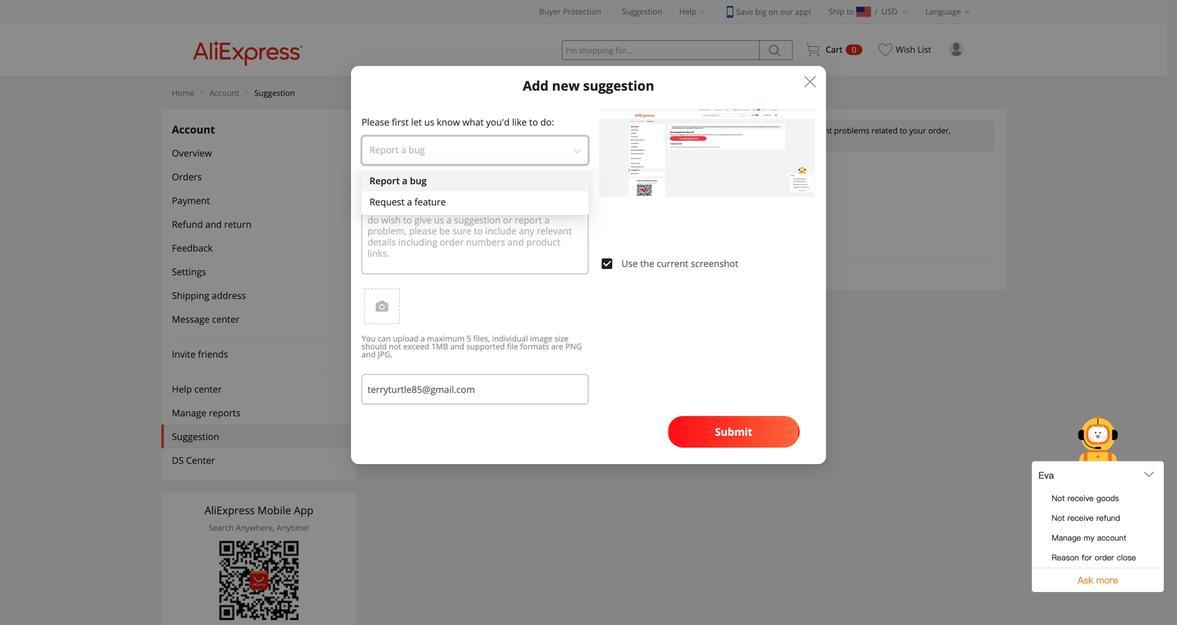 Task type: vqa. For each thing, say whether or not it's contained in the screenshot.
first on the top left of page
yes



Task type: describe. For each thing, give the bounding box(es) containing it.
you!
[[647, 268, 662, 279]]

new
[[552, 77, 580, 95]]

or inside the this page is to collect your suggestions so we can always improve aliexpress. to receive help with any recent or current problems related to your order, shipment, refund process, etc., please go to
[[795, 125, 803, 136]]

invite
[[172, 348, 196, 361]]

usd
[[882, 6, 898, 17]]

a up request a feature
[[402, 175, 408, 187]]

upload
[[393, 333, 419, 344]]

submit button
[[668, 416, 800, 448]]

app!
[[795, 6, 812, 17]]

not receive refund
[[1052, 513, 1120, 524]]

center for ds center
[[186, 454, 215, 467]]

us
[[424, 116, 434, 128]]

them,
[[596, 182, 617, 193]]

close
[[1117, 553, 1136, 564]]

problems
[[834, 125, 870, 136]]

supported
[[467, 341, 505, 352]]

your for us?
[[411, 182, 428, 193]]

1 vertical spatial account
[[172, 122, 215, 136]]

manage for manage reports
[[172, 407, 206, 419]]

here.
[[522, 182, 541, 193]]

submit suggestions button
[[383, 198, 581, 230]]

constantly
[[665, 182, 703, 193]]

a down this
[[401, 144, 406, 156]]

5
[[467, 333, 471, 344]]

process,
[[460, 136, 490, 147]]

friends
[[198, 348, 228, 361]]

submitted
[[428, 268, 466, 279]]

services.
[[753, 182, 784, 193]]

we inside the this page is to collect your suggestions so we can always improve aliexpress. to receive help with any recent or current problems related to your order, shipment, refund process, etc., please go to
[[549, 125, 560, 136]]

ship to
[[829, 6, 854, 17]]

language link
[[919, 0, 980, 23]]

yet.
[[529, 268, 543, 279]]

screenshot
[[691, 257, 739, 270]]

please
[[362, 116, 389, 128]]

with
[[736, 125, 752, 136]]

this
[[394, 125, 409, 136]]

always
[[577, 125, 602, 136]]

on
[[769, 6, 778, 17]]

suggestion up haven't
[[383, 244, 433, 257]]

submit for submit suggestions
[[431, 207, 468, 221]]

help center
[[172, 383, 222, 396]]

center for help center
[[576, 136, 603, 147]]

home > account > suggestion
[[172, 87, 295, 98]]

2 > from the left
[[245, 87, 249, 98]]

exceed
[[403, 341, 429, 352]]

haven't
[[399, 268, 426, 279]]

mobile
[[258, 504, 291, 518]]

0 vertical spatial account
[[209, 87, 239, 98]]

receive for not receive goods
[[1068, 493, 1094, 504]]

would
[[559, 268, 581, 279]]

so inside any suggestions for us? submit your suggestions or feedback here. we read all of them, so we could constantly improve our services.
[[619, 182, 628, 193]]

reports
[[209, 407, 241, 419]]

0 horizontal spatial suggestion link
[[254, 87, 295, 98]]

order,
[[929, 125, 951, 136]]

use
[[622, 257, 638, 270]]

is
[[431, 125, 437, 136]]

to right is
[[439, 125, 446, 136]]

receive for not receive refund
[[1068, 513, 1094, 524]]

0 horizontal spatial any
[[468, 268, 481, 279]]

improve inside the this page is to collect your suggestions so we can always improve aliexpress. to receive help with any recent or current problems related to your order, shipment, refund process, etc., please go to
[[604, 125, 635, 136]]

image
[[530, 333, 553, 344]]

/
[[875, 6, 878, 17]]

cart
[[826, 44, 843, 55]]

anytime!
[[277, 523, 309, 534]]

the
[[640, 257, 655, 270]]

buyer protection link
[[539, 6, 601, 17]]

buyer protection
[[539, 6, 601, 17]]

like inside add new suggestion dialog
[[512, 116, 527, 128]]

not for not receive goods
[[1052, 493, 1065, 504]]

not for not receive refund
[[1052, 513, 1065, 524]]

could
[[643, 182, 663, 193]]

1 vertical spatial bug
[[410, 175, 427, 187]]

list
[[436, 244, 450, 257]]

order
[[1095, 553, 1114, 564]]

please
[[509, 136, 533, 147]]

help for help center
[[556, 136, 574, 147]]

wish
[[896, 44, 916, 55]]

you for you haven't submitted any suggestions yet. we would like to hear from you!
[[383, 268, 397, 279]]

ds center
[[172, 454, 215, 467]]

jpg.
[[378, 349, 393, 360]]

invite friends
[[172, 348, 228, 361]]

ask more
[[1078, 574, 1118, 587]]

save big on our app! link
[[726, 6, 812, 18]]

improve inside any suggestions for us? submit your suggestions or feedback here. we read all of them, so we could constantly improve our services.
[[705, 182, 736, 193]]

help center
[[556, 136, 603, 147]]

a left feature
[[407, 196, 412, 208]]

close image
[[803, 74, 818, 90]]

2 report from the top
[[370, 175, 400, 187]]

any
[[383, 161, 406, 178]]

0 horizontal spatial and
[[205, 218, 222, 231]]

feature
[[415, 196, 446, 208]]

to right go
[[547, 136, 554, 147]]

0
[[852, 44, 856, 55]]

help for help center
[[172, 383, 192, 396]]

1 horizontal spatial refund
[[1097, 513, 1120, 524]]

submit suggestions
[[431, 207, 533, 221]]

you haven't submitted any suggestions yet. we would like to hear from you!
[[383, 268, 662, 279]]

not
[[389, 341, 401, 352]]

or inside any suggestions for us? submit your suggestions or feedback here. we read all of them, so we could constantly improve our services.
[[476, 182, 484, 193]]

list
[[918, 44, 932, 55]]

suggestions inside the this page is to collect your suggestions so we can always improve aliexpress. to receive help with any recent or current problems related to your order, shipment, refund process, etc., please go to
[[493, 125, 537, 136]]

/ usd
[[875, 6, 898, 17]]

are
[[551, 341, 563, 352]]

ask
[[1078, 574, 1094, 587]]

we inside any suggestions for us? submit your suggestions or feedback here. we read all of them, so we could constantly improve our services.
[[630, 182, 641, 193]]

shipping
[[172, 289, 209, 302]]

to inside add new suggestion dialog
[[529, 116, 538, 128]]

all
[[576, 182, 584, 193]]

should
[[362, 341, 387, 352]]

suggestion list
[[383, 244, 450, 257]]

manage my account
[[1052, 533, 1127, 544]]

you'd
[[486, 116, 510, 128]]

1 horizontal spatial for
[[1082, 553, 1092, 564]]

from
[[627, 268, 645, 279]]

we inside any suggestions for us? submit your suggestions or feedback here. we read all of them, so we could constantly improve our services.
[[543, 182, 555, 193]]

0 vertical spatial our
[[780, 6, 793, 17]]

page
[[411, 125, 429, 136]]

add new suggestion dialog
[[351, 66, 826, 480]]

submit inside any suggestions for us? submit your suggestions or feedback here. we read all of them, so we could constantly improve our services.
[[383, 182, 409, 193]]

home link
[[172, 87, 194, 98]]

aliexpress mobile app search anywhere, anytime!
[[205, 504, 314, 534]]



Task type: locate. For each thing, give the bounding box(es) containing it.
account up overview
[[172, 122, 215, 136]]

your left the etc.,
[[474, 125, 491, 136]]

1 > from the left
[[200, 87, 204, 98]]

wish list link
[[872, 24, 939, 67]]

0 vertical spatial we
[[549, 125, 560, 136]]

0 vertical spatial like
[[512, 116, 527, 128]]

can left always
[[562, 125, 575, 136]]

report inside add new suggestion dialog
[[370, 144, 399, 156]]

1 vertical spatial report
[[370, 175, 400, 187]]

1 horizontal spatial manage
[[1052, 533, 1081, 544]]

use the current screenshot
[[622, 257, 739, 270]]

> right the account link
[[245, 87, 249, 98]]

refund
[[433, 136, 458, 147], [1097, 513, 1120, 524]]

and left the return
[[205, 218, 222, 231]]

1 vertical spatial current
[[657, 257, 689, 270]]

report up request
[[370, 175, 400, 187]]

for left us?
[[482, 161, 499, 178]]

1 vertical spatial not
[[1052, 513, 1065, 524]]

0 horizontal spatial center
[[186, 454, 215, 467]]

please first let us know what you'd like to do:
[[362, 116, 554, 128]]

suggestion up ds center on the left bottom
[[172, 431, 219, 443]]

help up manage reports
[[172, 383, 192, 396]]

0 vertical spatial current
[[805, 125, 832, 136]]

account
[[209, 87, 239, 98], [172, 122, 215, 136]]

1 vertical spatial we
[[545, 268, 557, 279]]

any right submitted
[[468, 268, 481, 279]]

suggestion link up i'm shopping for... 'text field'
[[622, 6, 662, 17]]

2 report a bug from the top
[[370, 175, 427, 187]]

and left 5
[[450, 341, 465, 352]]

like right would
[[583, 268, 596, 279]]

help center link
[[556, 136, 603, 147]]

0 horizontal spatial our
[[738, 182, 751, 193]]

1 report from the top
[[370, 144, 399, 156]]

submit inside the submit "button"
[[715, 425, 753, 439]]

0 horizontal spatial so
[[539, 125, 547, 136]]

1 vertical spatial can
[[378, 333, 391, 344]]

you can upload a maximum 5 files, individual image size should not exceed 1mb and supported file formats are png and jpg.
[[362, 333, 582, 360]]

suggestions inside submit suggestions button
[[471, 207, 533, 221]]

your left order,
[[910, 125, 926, 136]]

improve right constantly
[[705, 182, 736, 193]]

language
[[926, 6, 961, 17]]

> right home link
[[200, 87, 204, 98]]

1 vertical spatial any
[[468, 268, 481, 279]]

anywhere,
[[236, 523, 275, 534]]

1 horizontal spatial can
[[562, 125, 575, 136]]

current inside the this page is to collect your suggestions so we can always improve aliexpress. to receive help with any recent or current problems related to your order, shipment, refund process, etc., please go to
[[805, 125, 832, 136]]

0 vertical spatial suggestion link
[[622, 6, 662, 17]]

not down 'eva'
[[1052, 493, 1065, 504]]

a inside you can upload a maximum 5 files, individual image size should not exceed 1mb and supported file formats are png and jpg.
[[421, 333, 425, 344]]

1 vertical spatial submit
[[431, 207, 468, 221]]

center
[[576, 136, 603, 147], [186, 454, 215, 467]]

do:
[[541, 116, 554, 128]]

2 horizontal spatial your
[[910, 125, 926, 136]]

1 vertical spatial improve
[[705, 182, 736, 193]]

we left could
[[630, 182, 641, 193]]

1 horizontal spatial current
[[805, 125, 832, 136]]

can inside the this page is to collect your suggestions so we can always improve aliexpress. to receive help with any recent or current problems related to your order, shipment, refund process, etc., please go to
[[562, 125, 575, 136]]

you inside you can upload a maximum 5 files, individual image size should not exceed 1mb and supported file formats are png and jpg.
[[362, 333, 376, 344]]

so inside the this page is to collect your suggestions so we can always improve aliexpress. to receive help with any recent or current problems related to your order, shipment, refund process, etc., please go to
[[539, 125, 547, 136]]

manage for manage my account
[[1052, 533, 1081, 544]]

current right "the"
[[657, 257, 689, 270]]

our inside any suggestions for us? submit your suggestions or feedback here. we read all of them, so we could constantly improve our services.
[[738, 182, 751, 193]]

let
[[411, 116, 422, 128]]

go
[[535, 136, 545, 147]]

improve right always
[[604, 125, 635, 136]]

our right on at the top right
[[780, 6, 793, 17]]

1 vertical spatial manage
[[1052, 533, 1081, 544]]

0 vertical spatial you
[[383, 268, 397, 279]]

more
[[1097, 574, 1118, 587]]

1 vertical spatial center
[[186, 454, 215, 467]]

not receive goods
[[1052, 493, 1119, 504]]

your inside any suggestions for us? submit your suggestions or feedback here. we read all of them, so we could constantly improve our services.
[[411, 182, 428, 193]]

0 vertical spatial manage
[[172, 407, 206, 419]]

to
[[847, 6, 854, 17], [529, 116, 538, 128], [439, 125, 446, 136], [900, 125, 908, 136], [547, 136, 554, 147], [598, 268, 606, 279]]

2 vertical spatial submit
[[715, 425, 753, 439]]

1 horizontal spatial submit
[[431, 207, 468, 221]]

aliexpress
[[205, 504, 255, 518]]

suggestion
[[622, 6, 662, 17], [254, 87, 295, 98], [383, 244, 433, 257], [172, 431, 219, 443]]

recent
[[769, 125, 793, 136]]

1 report a bug from the top
[[370, 144, 425, 156]]

1 vertical spatial help
[[556, 136, 574, 147]]

0 vertical spatial or
[[795, 125, 803, 136]]

screen shot image
[[599, 108, 817, 242]]

for inside any suggestions for us? submit your suggestions or feedback here. we read all of them, so we could constantly improve our services.
[[482, 161, 499, 178]]

2 vertical spatial help
[[172, 383, 192, 396]]

0 horizontal spatial or
[[476, 182, 484, 193]]

0 horizontal spatial we
[[549, 125, 560, 136]]

we right yet. on the top left
[[545, 268, 557, 279]]

file
[[507, 341, 518, 352]]

>
[[200, 87, 204, 98], [245, 87, 249, 98]]

add
[[523, 77, 549, 95]]

submit
[[383, 182, 409, 193], [431, 207, 468, 221], [715, 425, 753, 439]]

1 vertical spatial report a bug
[[370, 175, 427, 187]]

center up manage reports
[[194, 383, 222, 396]]

or right recent
[[795, 125, 803, 136]]

can up jpg.
[[378, 333, 391, 344]]

related
[[872, 125, 898, 136]]

submit for the submit "button"
[[715, 425, 753, 439]]

suggestion link
[[622, 6, 662, 17], [254, 87, 295, 98]]

report up any
[[370, 144, 399, 156]]

1 horizontal spatial suggestion link
[[622, 6, 662, 17]]

suggestions
[[493, 125, 537, 136], [409, 161, 479, 178], [430, 182, 474, 193], [471, 207, 533, 221], [484, 268, 527, 279]]

current left the problems
[[805, 125, 832, 136]]

suggestion right the account link
[[254, 87, 295, 98]]

or left feedback on the left
[[476, 182, 484, 193]]

suggestion up i'm shopping for... 'text field'
[[622, 6, 662, 17]]

0 vertical spatial help
[[680, 6, 697, 17]]

you left not
[[362, 333, 376, 344]]

1 horizontal spatial any
[[754, 125, 767, 136]]

1mb
[[432, 341, 448, 352]]

report a bug
[[370, 144, 425, 156], [370, 175, 427, 187]]

0 horizontal spatial current
[[657, 257, 689, 270]]

upload image
[[376, 300, 389, 313]]

report a bug inside add new suggestion dialog
[[370, 144, 425, 156]]

any
[[754, 125, 767, 136], [468, 268, 481, 279]]

0 horizontal spatial refund
[[433, 136, 458, 147]]

current inside add new suggestion dialog
[[657, 257, 689, 270]]

receive down the not receive goods on the bottom
[[1068, 513, 1094, 524]]

0 horizontal spatial improve
[[604, 125, 635, 136]]

to left hear at the right top of page
[[598, 268, 606, 279]]

read
[[557, 182, 574, 193]]

0 vertical spatial improve
[[604, 125, 635, 136]]

bug up request a feature
[[410, 175, 427, 187]]

to right ship at the top right of page
[[847, 6, 854, 17]]

1 horizontal spatial our
[[780, 6, 793, 17]]

1 horizontal spatial center
[[576, 136, 603, 147]]

help up i'm shopping for... 'text field'
[[680, 6, 697, 17]]

0 vertical spatial we
[[543, 182, 555, 193]]

0 vertical spatial center
[[212, 313, 240, 326]]

1 vertical spatial so
[[619, 182, 628, 193]]

0 vertical spatial report
[[370, 144, 399, 156]]

protection
[[563, 6, 601, 17]]

1 horizontal spatial >
[[245, 87, 249, 98]]

can
[[562, 125, 575, 136], [378, 333, 391, 344]]

account link
[[209, 87, 239, 98]]

1 horizontal spatial or
[[795, 125, 803, 136]]

1 vertical spatial we
[[630, 182, 641, 193]]

to
[[678, 125, 688, 136]]

0 horizontal spatial help
[[172, 383, 192, 396]]

files,
[[473, 333, 490, 344]]

0 vertical spatial report a bug
[[370, 144, 425, 156]]

0 vertical spatial submit
[[383, 182, 409, 193]]

overview
[[172, 147, 212, 159]]

you left haven't
[[383, 268, 397, 279]]

0 horizontal spatial for
[[482, 161, 499, 178]]

1 horizontal spatial so
[[619, 182, 628, 193]]

manage up reason
[[1052, 533, 1081, 544]]

help right go
[[556, 136, 574, 147]]

report a bug up request a feature
[[370, 175, 427, 187]]

receive inside the this page is to collect your suggestions so we can always improve aliexpress. to receive help with any recent or current problems related to your order, shipment, refund process, etc., please go to
[[690, 125, 716, 136]]

bug
[[409, 144, 425, 156], [410, 175, 427, 187]]

receive right to at the top of page
[[690, 125, 716, 136]]

aliexpress.
[[637, 125, 676, 136]]

Please fill in your email address. field
[[362, 375, 589, 405]]

of
[[586, 182, 594, 193]]

We take your feedback seriously and even though we may not be able to respond personally, consideration is given to any submission. If you do wish to give us a suggestion or report a problem, please be sure to include any relevant details including order numbers and product links.  text field
[[362, 176, 589, 275]]

center up any suggestions for us? submit your suggestions or feedback here. we read all of them, so we could constantly improve our services.
[[576, 136, 603, 147]]

manage down the help center
[[172, 407, 206, 419]]

2 horizontal spatial help
[[680, 6, 697, 17]]

your up feature
[[411, 182, 428, 193]]

2 horizontal spatial submit
[[715, 425, 753, 439]]

0 vertical spatial receive
[[690, 125, 716, 136]]

big
[[755, 6, 767, 17]]

1 horizontal spatial help
[[556, 136, 574, 147]]

center for message center
[[212, 313, 240, 326]]

0 horizontal spatial you
[[362, 333, 376, 344]]

and left jpg.
[[362, 349, 376, 360]]

can inside you can upload a maximum 5 files, individual image size should not exceed 1mb and supported file formats are png and jpg.
[[378, 333, 391, 344]]

any right the with
[[754, 125, 767, 136]]

request
[[370, 196, 405, 208]]

center right the ds
[[186, 454, 215, 467]]

0 vertical spatial any
[[754, 125, 767, 136]]

help
[[680, 6, 697, 17], [556, 136, 574, 147], [172, 383, 192, 396]]

so right them,
[[619, 182, 628, 193]]

help for help
[[680, 6, 697, 17]]

I'm shopping for... text field
[[562, 40, 760, 60]]

1 horizontal spatial we
[[630, 182, 641, 193]]

None submit
[[760, 40, 793, 60]]

1 horizontal spatial like
[[583, 268, 596, 279]]

your for to
[[474, 125, 491, 136]]

0 vertical spatial refund
[[433, 136, 458, 147]]

wish list
[[896, 44, 932, 55]]

refund down goods
[[1097, 513, 1120, 524]]

reason
[[1052, 553, 1079, 564]]

feedback
[[486, 182, 520, 193]]

0 horizontal spatial manage
[[172, 407, 206, 419]]

suggestion link right the account link
[[254, 87, 295, 98]]

address
[[212, 289, 246, 302]]

like up please
[[512, 116, 527, 128]]

what
[[463, 116, 484, 128]]

search
[[209, 523, 234, 534]]

1 horizontal spatial your
[[474, 125, 491, 136]]

1 not from the top
[[1052, 493, 1065, 504]]

account right home
[[209, 87, 239, 98]]

to right related
[[900, 125, 908, 136]]

payment
[[172, 194, 210, 207]]

bug inside add new suggestion dialog
[[409, 144, 425, 156]]

1 horizontal spatial improve
[[705, 182, 736, 193]]

1 vertical spatial our
[[738, 182, 751, 193]]

center for help center
[[194, 383, 222, 396]]

0 horizontal spatial >
[[200, 87, 204, 98]]

1 vertical spatial receive
[[1068, 493, 1094, 504]]

first
[[392, 116, 409, 128]]

refund inside the this page is to collect your suggestions so we can always improve aliexpress. to receive help with any recent or current problems related to your order, shipment, refund process, etc., please go to
[[433, 136, 458, 147]]

save big on our app!
[[736, 6, 812, 17]]

receive up not receive refund
[[1068, 493, 1094, 504]]

us?
[[502, 161, 522, 178]]

1 horizontal spatial you
[[383, 268, 397, 279]]

0 horizontal spatial like
[[512, 116, 527, 128]]

so right please
[[539, 125, 547, 136]]

or
[[795, 125, 803, 136], [476, 182, 484, 193]]

this page is to collect your suggestions so we can always improve aliexpress. to receive help with any recent or current problems related to your order, shipment, refund process, etc., please go to
[[394, 125, 951, 147]]

we left read
[[543, 182, 555, 193]]

any inside the this page is to collect your suggestions so we can always improve aliexpress. to receive help with any recent or current problems related to your order, shipment, refund process, etc., please go to
[[754, 125, 767, 136]]

0 vertical spatial bug
[[409, 144, 425, 156]]

1 horizontal spatial and
[[362, 349, 376, 360]]

not down the not receive goods on the bottom
[[1052, 513, 1065, 524]]

0 vertical spatial so
[[539, 125, 547, 136]]

refund down know
[[433, 136, 458, 147]]

1 vertical spatial for
[[1082, 553, 1092, 564]]

0 horizontal spatial submit
[[383, 182, 409, 193]]

report a bug down this
[[370, 144, 425, 156]]

submit inside submit suggestions button
[[431, 207, 468, 221]]

1 vertical spatial refund
[[1097, 513, 1120, 524]]

our left services.
[[738, 182, 751, 193]]

2 horizontal spatial and
[[450, 341, 465, 352]]

0 vertical spatial center
[[576, 136, 603, 147]]

you for you can upload a maximum 5 files, individual image size should not exceed 1mb and supported file formats are png and jpg.
[[362, 333, 376, 344]]

manage reports
[[172, 407, 241, 419]]

2 vertical spatial receive
[[1068, 513, 1094, 524]]

1 vertical spatial like
[[583, 268, 596, 279]]

0 vertical spatial can
[[562, 125, 575, 136]]

ship
[[829, 6, 845, 17]]

save
[[736, 6, 753, 17]]

2 not from the top
[[1052, 513, 1065, 524]]

a right upload
[[421, 333, 425, 344]]

we right go
[[549, 125, 560, 136]]

0 horizontal spatial your
[[411, 182, 428, 193]]

bug down page
[[409, 144, 425, 156]]

0 vertical spatial for
[[482, 161, 499, 178]]

1 vertical spatial suggestion link
[[254, 87, 295, 98]]

eva
[[1039, 469, 1054, 482]]

for left the order
[[1082, 553, 1092, 564]]

center down address
[[212, 313, 240, 326]]

0 horizontal spatial can
[[378, 333, 391, 344]]

request a feature
[[370, 196, 446, 208]]

1 vertical spatial or
[[476, 182, 484, 193]]

0 vertical spatial not
[[1052, 493, 1065, 504]]

1 vertical spatial you
[[362, 333, 376, 344]]

to left do:
[[529, 116, 538, 128]]

account
[[1097, 533, 1127, 544]]

return
[[224, 218, 252, 231]]

1 vertical spatial center
[[194, 383, 222, 396]]

refund and return
[[172, 218, 252, 231]]

suggestion
[[583, 77, 654, 95]]



